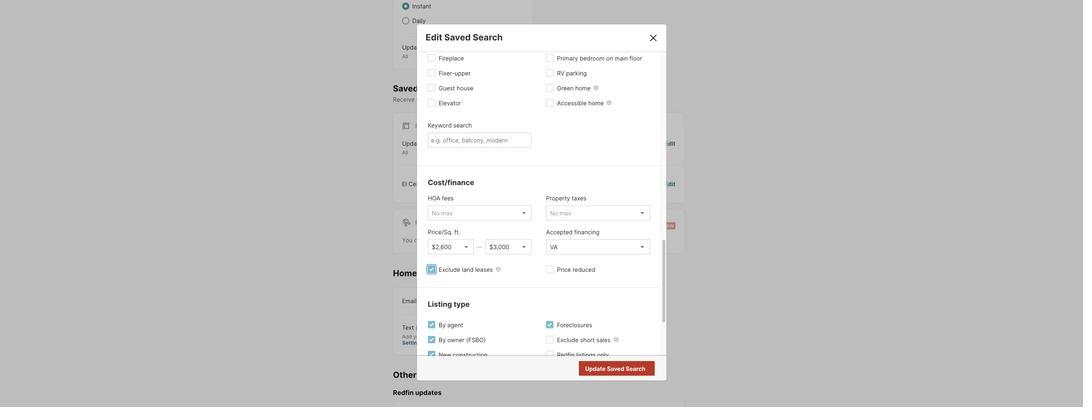 Task type: describe. For each thing, give the bounding box(es) containing it.
search for update saved search
[[626, 365, 646, 373]]

list box for hoa fees
[[428, 206, 532, 220]]

by owner (fsbo)
[[439, 336, 486, 344]]

no
[[616, 366, 624, 373]]

1 all from the top
[[402, 53, 408, 59]]

redfin updates
[[393, 389, 442, 397]]

fees
[[442, 195, 454, 202]]

hoa
[[428, 195, 441, 202]]

add
[[402, 334, 412, 340]]

test
[[429, 180, 441, 188]]

update saved search
[[585, 365, 646, 373]]

search inside "dialog"
[[454, 122, 472, 129]]

2 all from the top
[[402, 150, 408, 156]]

elevator
[[439, 99, 461, 107]]

primary
[[557, 55, 578, 62]]

number
[[442, 334, 461, 340]]

Instant radio
[[402, 3, 410, 10]]

updates
[[415, 389, 442, 397]]

edit saved search dialog
[[417, 0, 667, 381]]

reduced
[[573, 266, 596, 273]]

(fsbo)
[[466, 336, 486, 344]]

leases
[[475, 266, 493, 273]]

tours
[[419, 268, 441, 279]]

house
[[457, 84, 474, 92]]

cerrito
[[409, 180, 428, 188]]

listing type
[[428, 300, 470, 309]]

home for accessible home
[[589, 99, 604, 107]]

floor
[[630, 55, 642, 62]]

email
[[402, 297, 417, 305]]

only
[[598, 351, 609, 359]]

no results button
[[608, 362, 654, 377]]

settings
[[402, 340, 423, 346]]

green home
[[557, 84, 591, 92]]

text
[[402, 324, 414, 331]]

2 types from the top
[[424, 140, 440, 147]]

list box right —
[[486, 239, 532, 254]]

home tours
[[393, 268, 441, 279]]

0 vertical spatial update
[[402, 44, 423, 51]]

instant
[[413, 3, 431, 10]]

exclude land leases
[[439, 266, 493, 273]]

2 vertical spatial edit button
[[665, 180, 676, 188]]

land
[[462, 266, 474, 273]]

add your phone number in
[[402, 334, 468, 340]]

property
[[546, 195, 570, 202]]

accessible home
[[557, 99, 604, 107]]

type
[[454, 300, 470, 309]]

edit inside "dialog"
[[426, 32, 443, 43]]

on inside the 'edit saved search' "dialog"
[[606, 55, 613, 62]]

listings
[[577, 351, 596, 359]]

phone
[[426, 334, 441, 340]]

rent
[[429, 219, 444, 226]]

saved searches receive timely notifications based on your preferred search filters.
[[393, 83, 576, 103]]

emails
[[419, 370, 446, 380]]

1 types from the top
[[424, 44, 440, 51]]

new construction
[[439, 351, 488, 359]]

price reduced
[[557, 266, 596, 273]]

preferred
[[511, 96, 537, 103]]

el cerrito test 1
[[402, 180, 446, 188]]

2 update types all from the top
[[402, 140, 440, 156]]

list box down ft.
[[428, 239, 474, 254]]

edit saved search element
[[426, 32, 640, 43]]

ft.
[[455, 229, 460, 236]]

by agent
[[439, 322, 463, 329]]

property taxes
[[546, 195, 587, 202]]

account settings
[[402, 334, 489, 346]]

home for green home
[[576, 84, 591, 92]]

0 vertical spatial edit button
[[513, 43, 524, 60]]

for
[[535, 237, 543, 244]]

redfin for redfin listings only
[[557, 351, 575, 359]]

bedroom
[[580, 55, 605, 62]]

other
[[393, 370, 417, 380]]

no results
[[616, 366, 645, 373]]

saved inside button
[[607, 365, 625, 373]]

receive
[[393, 96, 415, 103]]

1 vertical spatial update
[[402, 140, 423, 147]]

guest house
[[439, 84, 474, 92]]

el
[[402, 180, 407, 188]]

account
[[468, 334, 489, 340]]

create
[[426, 237, 443, 244]]

results
[[626, 366, 645, 373]]

timely
[[416, 96, 433, 103]]

on inside saved searches receive timely notifications based on your preferred search filters.
[[489, 96, 496, 103]]

primary bedroom on main floor
[[557, 55, 642, 62]]

other emails
[[393, 370, 446, 380]]

for sale
[[415, 123, 443, 130]]

edit saved search
[[426, 32, 503, 43]]

accessible
[[557, 99, 587, 107]]

main
[[615, 55, 628, 62]]

accepted
[[546, 229, 573, 236]]

notifications
[[435, 96, 469, 103]]

rentals
[[545, 237, 563, 244]]

cost/finance
[[428, 178, 474, 187]]

1
[[443, 180, 446, 188]]

financing
[[575, 229, 600, 236]]



Task type: vqa. For each thing, say whether or not it's contained in the screenshot.
the left slide 2 dot icon
no



Task type: locate. For each thing, give the bounding box(es) containing it.
filters.
[[559, 96, 576, 103]]

exclude for exclude short sales
[[557, 336, 579, 344]]

exclude short sales
[[557, 336, 611, 344]]

update saved search button
[[579, 361, 655, 376]]

sales
[[597, 336, 611, 344]]

redfin for redfin updates
[[393, 389, 414, 397]]

daily
[[413, 17, 426, 24]]

can
[[414, 237, 424, 244]]

price
[[557, 266, 571, 273]]

foreclosures
[[557, 322, 593, 329]]

0 vertical spatial searches
[[420, 83, 459, 94]]

redfin left listings
[[557, 351, 575, 359]]

search
[[473, 32, 503, 43], [626, 365, 646, 373]]

list box up you can create saved searches while searching for rentals . on the bottom of page
[[428, 206, 532, 220]]

price/sq.
[[428, 229, 453, 236]]

types up 'fireplace'
[[424, 44, 440, 51]]

1 update types all from the top
[[402, 44, 440, 59]]

while
[[491, 237, 505, 244]]

on left main
[[606, 55, 613, 62]]

update
[[402, 44, 423, 51], [402, 140, 423, 147], [585, 365, 606, 373]]

for
[[415, 123, 427, 130], [415, 219, 427, 226]]

search up e.g. office, balcony, modern text box
[[454, 122, 472, 129]]

green
[[557, 84, 574, 92]]

list box down financing
[[546, 239, 650, 254]]

search for edit saved search
[[473, 32, 503, 43]]

edit
[[426, 32, 443, 43], [513, 44, 524, 51], [665, 140, 676, 147], [665, 180, 676, 188]]

0 horizontal spatial exclude
[[439, 266, 461, 273]]

0 horizontal spatial redfin
[[393, 389, 414, 397]]

listing
[[428, 300, 452, 309]]

—
[[477, 244, 482, 250]]

list box
[[428, 206, 532, 220], [546, 206, 650, 220], [428, 239, 474, 254], [486, 239, 532, 254], [546, 239, 650, 254]]

search inside button
[[626, 365, 646, 373]]

e.g. office, balcony, modern text field
[[431, 137, 528, 144]]

by
[[439, 322, 446, 329], [439, 336, 446, 344]]

on right based
[[489, 96, 496, 103]]

1 by from the top
[[439, 322, 446, 329]]

2 for from the top
[[415, 219, 427, 226]]

0 horizontal spatial search
[[454, 122, 472, 129]]

0 vertical spatial search
[[539, 96, 557, 103]]

keyword
[[428, 122, 452, 129]]

rv parking
[[557, 69, 587, 77]]

all down daily radio at top
[[402, 53, 408, 59]]

0 horizontal spatial on
[[489, 96, 496, 103]]

exclude left land
[[439, 266, 461, 273]]

1 horizontal spatial on
[[606, 55, 613, 62]]

by for by agent
[[439, 322, 446, 329]]

your inside saved searches receive timely notifications based on your preferred search filters.
[[497, 96, 510, 103]]

Daily radio
[[402, 17, 410, 24]]

0 vertical spatial on
[[606, 55, 613, 62]]

searching
[[507, 237, 534, 244]]

update down the for sale
[[402, 140, 423, 147]]

1 vertical spatial search
[[626, 365, 646, 373]]

redfin down other
[[393, 389, 414, 397]]

for left rent
[[415, 219, 427, 226]]

exclude for exclude land leases
[[439, 266, 461, 273]]

accepted financing
[[546, 229, 600, 236]]

price/sq. ft.
[[428, 229, 460, 236]]

saved
[[445, 32, 471, 43], [393, 83, 418, 94], [445, 237, 462, 244], [607, 365, 625, 373]]

upper
[[455, 69, 471, 77]]

searches
[[420, 83, 459, 94], [464, 237, 489, 244]]

1 horizontal spatial redfin
[[557, 351, 575, 359]]

account settings link
[[402, 334, 489, 346]]

for for for sale
[[415, 123, 427, 130]]

1 horizontal spatial your
[[497, 96, 510, 103]]

0 vertical spatial for
[[415, 123, 427, 130]]

hoa fees
[[428, 195, 454, 202]]

0 vertical spatial update types all
[[402, 44, 440, 59]]

home right accessible
[[589, 99, 604, 107]]

list box for accepted financing
[[546, 239, 650, 254]]

0 vertical spatial search
[[473, 32, 503, 43]]

short
[[581, 336, 595, 344]]

0 vertical spatial your
[[497, 96, 510, 103]]

1 horizontal spatial exclude
[[557, 336, 579, 344]]

update down only
[[585, 365, 606, 373]]

your left preferred
[[497, 96, 510, 103]]

types down the for sale
[[424, 140, 440, 147]]

home
[[393, 268, 417, 279]]

update types all down daily
[[402, 44, 440, 59]]

update types all
[[402, 44, 440, 59], [402, 140, 440, 156]]

guest
[[439, 84, 455, 92]]

your up "settings"
[[414, 334, 424, 340]]

1 for from the top
[[415, 123, 427, 130]]

1 vertical spatial all
[[402, 150, 408, 156]]

0 horizontal spatial searches
[[420, 83, 459, 94]]

1 vertical spatial by
[[439, 336, 446, 344]]

1 vertical spatial home
[[589, 99, 604, 107]]

1 vertical spatial redfin
[[393, 389, 414, 397]]

redfin listings only
[[557, 351, 609, 359]]

searches inside saved searches receive timely notifications based on your preferred search filters.
[[420, 83, 459, 94]]

update inside button
[[585, 365, 606, 373]]

sale
[[429, 123, 443, 130]]

redfin
[[557, 351, 575, 359], [393, 389, 414, 397]]

taxes
[[572, 195, 587, 202]]

1 vertical spatial for
[[415, 219, 427, 226]]

for for for rent
[[415, 219, 427, 226]]

list box up financing
[[546, 206, 650, 220]]

0 vertical spatial home
[[576, 84, 591, 92]]

new
[[439, 351, 451, 359]]

keyword search
[[428, 122, 472, 129]]

all up 'el' on the top of page
[[402, 150, 408, 156]]

rv
[[557, 69, 565, 77]]

1 vertical spatial search
[[454, 122, 472, 129]]

1 vertical spatial exclude
[[557, 336, 579, 344]]

0 horizontal spatial search
[[473, 32, 503, 43]]

0 vertical spatial by
[[439, 322, 446, 329]]

search left filters.
[[539, 96, 557, 103]]

you can create saved searches while searching for rentals .
[[402, 237, 565, 244]]

1 vertical spatial searches
[[464, 237, 489, 244]]

1 horizontal spatial search
[[626, 365, 646, 373]]

(sms)
[[416, 324, 433, 331]]

redfin inside the 'edit saved search' "dialog"
[[557, 351, 575, 359]]

types
[[424, 44, 440, 51], [424, 140, 440, 147]]

fixer-
[[439, 69, 455, 77]]

0 vertical spatial redfin
[[557, 351, 575, 359]]

agent
[[448, 322, 463, 329]]

searches left while
[[464, 237, 489, 244]]

text (sms)
[[402, 324, 433, 331]]

edit button
[[513, 43, 524, 60], [665, 139, 676, 156], [665, 180, 676, 188]]

parking
[[567, 69, 587, 77]]

1 vertical spatial your
[[414, 334, 424, 340]]

for rent
[[415, 219, 444, 226]]

2 vertical spatial update
[[585, 365, 606, 373]]

for left "sale"
[[415, 123, 427, 130]]

owner
[[448, 336, 465, 344]]

0 vertical spatial all
[[402, 53, 408, 59]]

search inside saved searches receive timely notifications based on your preferred search filters.
[[539, 96, 557, 103]]

searches up notifications
[[420, 83, 459, 94]]

1 vertical spatial on
[[489, 96, 496, 103]]

update down daily radio at top
[[402, 44, 423, 51]]

in
[[462, 334, 466, 340]]

saved inside saved searches receive timely notifications based on your preferred search filters.
[[393, 83, 418, 94]]

0 vertical spatial types
[[424, 44, 440, 51]]

exclude down foreclosures
[[557, 336, 579, 344]]

1 vertical spatial types
[[424, 140, 440, 147]]

you
[[402, 237, 413, 244]]

fireplace
[[439, 55, 464, 62]]

0 horizontal spatial your
[[414, 334, 424, 340]]

exclude
[[439, 266, 461, 273], [557, 336, 579, 344]]

list box for property taxes
[[546, 206, 650, 220]]

your
[[497, 96, 510, 103], [414, 334, 424, 340]]

0 vertical spatial exclude
[[439, 266, 461, 273]]

fixer-upper
[[439, 69, 471, 77]]

1 horizontal spatial search
[[539, 96, 557, 103]]

update types all down the for sale
[[402, 140, 440, 156]]

.
[[563, 237, 565, 244]]

by for by owner (fsbo)
[[439, 336, 446, 344]]

1 vertical spatial update types all
[[402, 140, 440, 156]]

construction
[[453, 351, 488, 359]]

2 by from the top
[[439, 336, 446, 344]]

search
[[539, 96, 557, 103], [454, 122, 472, 129]]

based
[[470, 96, 487, 103]]

1 horizontal spatial searches
[[464, 237, 489, 244]]

1 vertical spatial edit button
[[665, 139, 676, 156]]

home up accessible home
[[576, 84, 591, 92]]



